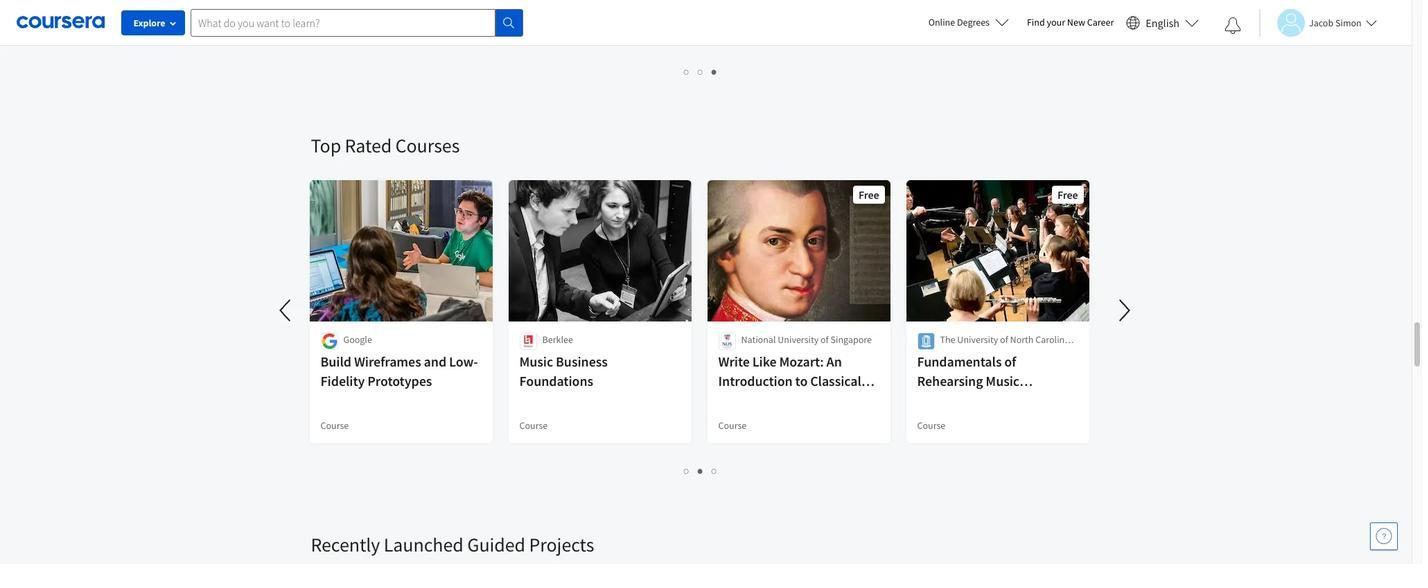 Task type: describe. For each thing, give the bounding box(es) containing it.
3 course link from the left
[[905, 0, 1091, 46]]

show notifications image
[[1225, 17, 1242, 34]]

recently
[[311, 532, 380, 557]]

2 for "3" button associated with 1st 1 button
[[698, 65, 704, 78]]

explore
[[133, 17, 165, 29]]

composition
[[755, 392, 830, 409]]

at
[[940, 347, 948, 360]]

simon
[[1336, 16, 1362, 29]]

low-
[[449, 353, 478, 370]]

rehearsing
[[917, 372, 983, 390]]

top rated courses carousel element
[[269, 92, 1141, 491]]

find
[[1027, 16, 1045, 28]]

the university of north carolina at chapel hill
[[940, 333, 1070, 360]]

university for of
[[958, 333, 998, 346]]

1 1 button from the top
[[680, 64, 694, 80]]

online degrees button
[[918, 7, 1020, 37]]

to
[[796, 372, 808, 390]]

google
[[343, 333, 372, 346]]

launched
[[384, 532, 464, 557]]

ensembles
[[917, 392, 981, 409]]

build
[[321, 353, 351, 370]]

find your new career
[[1027, 16, 1114, 28]]

2 for "3" button within top rated courses carousel element
[[698, 464, 704, 478]]

carolina
[[1036, 333, 1070, 346]]

2 button for 1st 1 button
[[694, 64, 708, 80]]

1 list from the top
[[311, 64, 1091, 80]]

online degrees
[[929, 16, 990, 28]]

national
[[741, 333, 776, 346]]

north
[[1010, 333, 1034, 346]]

find your new career link
[[1020, 14, 1121, 31]]

wireframes
[[354, 353, 421, 370]]

career
[[1088, 16, 1114, 28]]

jacob
[[1309, 16, 1334, 29]]

berklee
[[542, 333, 573, 346]]

new
[[1067, 16, 1086, 28]]

singapore
[[831, 333, 872, 346]]

the
[[940, 333, 956, 346]]

of for music
[[1000, 333, 1008, 346]]

3 button for 1 button inside the top rated courses carousel element
[[708, 463, 722, 479]]

1 course link from the left
[[308, 0, 494, 46]]

explore button
[[121, 10, 185, 35]]

top
[[311, 133, 341, 158]]

1 for 2 button for 1st 1 button
[[684, 65, 690, 78]]

chevron down image
[[53, 21, 63, 31]]

an
[[827, 353, 842, 370]]

like
[[753, 353, 777, 370]]

the university of north carolina at chapel hill image
[[917, 333, 935, 350]]

What do you want to learn? text field
[[191, 9, 496, 36]]



Task type: locate. For each thing, give the bounding box(es) containing it.
google image
[[321, 333, 338, 350]]

2 list from the top
[[311, 463, 1091, 479]]

1 horizontal spatial music
[[719, 392, 752, 409]]

1 1 from the top
[[684, 65, 690, 78]]

of for an
[[821, 333, 829, 346]]

prototypes
[[368, 372, 432, 390]]

help center image
[[1376, 528, 1393, 545]]

previous slide image
[[269, 294, 303, 327]]

2 1 button from the top
[[680, 463, 694, 479]]

1 2 from the top
[[698, 65, 704, 78]]

2 horizontal spatial music
[[986, 372, 1020, 390]]

0 horizontal spatial university
[[778, 333, 819, 346]]

next slide image
[[1108, 294, 1141, 327]]

coursera image
[[17, 11, 105, 33]]

of
[[821, 333, 829, 346], [1000, 333, 1008, 346], [1005, 353, 1017, 370]]

1 vertical spatial 1
[[684, 464, 690, 478]]

2 free from the left
[[1058, 188, 1078, 202]]

1 free from the left
[[859, 188, 879, 202]]

0 vertical spatial 3
[[712, 65, 717, 78]]

fundamentals of rehearsing music ensembles
[[917, 353, 1020, 409]]

music business foundations
[[520, 353, 608, 390]]

and
[[424, 353, 446, 370]]

1 university from the left
[[778, 333, 819, 346]]

1 vertical spatial list
[[311, 463, 1091, 479]]

1 vertical spatial 2 button
[[694, 463, 708, 479]]

of right hill
[[1005, 353, 1017, 370]]

1 vertical spatial 1 button
[[680, 463, 694, 479]]

2 course link from the left
[[507, 0, 693, 46]]

0 vertical spatial 2 button
[[694, 64, 708, 80]]

university up mozart:
[[778, 333, 819, 346]]

national university of singapore image
[[719, 333, 736, 350]]

1 button
[[680, 64, 694, 80], [680, 463, 694, 479]]

guided
[[467, 532, 525, 557]]

list inside top rated courses carousel element
[[311, 463, 1091, 479]]

3 button
[[708, 64, 722, 80], [708, 463, 722, 479]]

of left north
[[1000, 333, 1008, 346]]

foundations
[[520, 372, 593, 390]]

free for write like mozart: an introduction to classical music composition
[[859, 188, 879, 202]]

0 vertical spatial 1
[[684, 65, 690, 78]]

2 3 from the top
[[712, 464, 717, 478]]

online
[[929, 16, 955, 28]]

2 2 button from the top
[[694, 463, 708, 479]]

2 1 from the top
[[684, 464, 690, 478]]

0 horizontal spatial free
[[859, 188, 879, 202]]

0 horizontal spatial course link
[[308, 0, 494, 46]]

1 horizontal spatial free
[[1058, 188, 1078, 202]]

1 vertical spatial 3
[[712, 464, 717, 478]]

0 horizontal spatial music
[[520, 353, 553, 370]]

jacob simon button
[[1260, 9, 1377, 36]]

1 horizontal spatial university
[[958, 333, 998, 346]]

course link
[[308, 0, 494, 46], [507, 0, 693, 46], [905, 0, 1091, 46]]

courses
[[396, 133, 460, 158]]

classical
[[810, 372, 862, 390]]

0 vertical spatial music
[[520, 353, 553, 370]]

1 inside top rated courses carousel element
[[684, 464, 690, 478]]

english button
[[1121, 0, 1205, 45]]

music down berklee image
[[520, 353, 553, 370]]

2 horizontal spatial course link
[[905, 0, 1091, 46]]

2 3 button from the top
[[708, 463, 722, 479]]

0 vertical spatial 3 button
[[708, 64, 722, 80]]

course
[[321, 20, 349, 33], [520, 20, 548, 33], [917, 20, 946, 33], [321, 419, 349, 432], [520, 419, 548, 432], [719, 419, 747, 432], [917, 419, 946, 432]]

music
[[520, 353, 553, 370], [986, 372, 1020, 390], [719, 392, 752, 409]]

build wireframes and low- fidelity prototypes
[[321, 353, 478, 390]]

free for fundamentals of rehearsing music ensembles
[[1058, 188, 1078, 202]]

business
[[556, 353, 608, 370]]

1 vertical spatial music
[[986, 372, 1020, 390]]

1 button inside top rated courses carousel element
[[680, 463, 694, 479]]

3 button inside top rated courses carousel element
[[708, 463, 722, 479]]

music down hill
[[986, 372, 1020, 390]]

2
[[698, 65, 704, 78], [698, 464, 704, 478]]

2 button
[[694, 64, 708, 80], [694, 463, 708, 479]]

free
[[859, 188, 879, 202], [1058, 188, 1078, 202]]

write like mozart: an introduction to classical music composition
[[719, 353, 862, 409]]

fidelity
[[321, 372, 365, 390]]

recently launched guided projects
[[311, 532, 594, 557]]

your
[[1047, 16, 1066, 28]]

2 university from the left
[[958, 333, 998, 346]]

university inside the university of north carolina at chapel hill
[[958, 333, 998, 346]]

2 inside top rated courses carousel element
[[698, 464, 704, 478]]

english
[[1146, 16, 1180, 29]]

1 vertical spatial 2
[[698, 464, 704, 478]]

0 vertical spatial list
[[311, 64, 1091, 80]]

2 vertical spatial music
[[719, 392, 752, 409]]

fundamentals
[[917, 353, 1002, 370]]

2 button inside top rated courses carousel element
[[694, 463, 708, 479]]

berklee image
[[520, 333, 537, 350]]

1 for 2 button inside top rated courses carousel element
[[684, 464, 690, 478]]

jacob simon
[[1309, 16, 1362, 29]]

music inside write like mozart: an introduction to classical music composition
[[719, 392, 752, 409]]

rated
[[345, 133, 392, 158]]

1 vertical spatial 3 button
[[708, 463, 722, 479]]

mozart:
[[780, 353, 824, 370]]

1 3 button from the top
[[708, 64, 722, 80]]

music inside fundamentals of rehearsing music ensembles
[[986, 372, 1020, 390]]

national university of singapore
[[741, 333, 872, 346]]

projects
[[529, 532, 594, 557]]

of inside the university of north carolina at chapel hill
[[1000, 333, 1008, 346]]

0 vertical spatial 1 button
[[680, 64, 694, 80]]

degrees
[[957, 16, 990, 28]]

top rated courses
[[311, 133, 460, 158]]

chapel
[[950, 347, 979, 360]]

hill
[[981, 347, 994, 360]]

1 horizontal spatial course link
[[507, 0, 693, 46]]

university
[[778, 333, 819, 346], [958, 333, 998, 346]]

introduction
[[719, 372, 793, 390]]

2 2 from the top
[[698, 464, 704, 478]]

of up "an"
[[821, 333, 829, 346]]

3 inside top rated courses carousel element
[[712, 464, 717, 478]]

3
[[712, 65, 717, 78], [712, 464, 717, 478]]

music down the introduction
[[719, 392, 752, 409]]

0 vertical spatial 2
[[698, 65, 704, 78]]

write
[[719, 353, 750, 370]]

None search field
[[191, 9, 523, 36]]

3 button for 1st 1 button
[[708, 64, 722, 80]]

1 2 button from the top
[[694, 64, 708, 80]]

university up hill
[[958, 333, 998, 346]]

1 3 from the top
[[712, 65, 717, 78]]

university for like
[[778, 333, 819, 346]]

list
[[311, 64, 1091, 80], [311, 463, 1091, 479]]

music inside music business foundations
[[520, 353, 553, 370]]

1
[[684, 65, 690, 78], [684, 464, 690, 478]]

2 button for 1 button inside the top rated courses carousel element
[[694, 463, 708, 479]]

of inside fundamentals of rehearsing music ensembles
[[1005, 353, 1017, 370]]



Task type: vqa. For each thing, say whether or not it's contained in the screenshot.
North at the right of the page
yes



